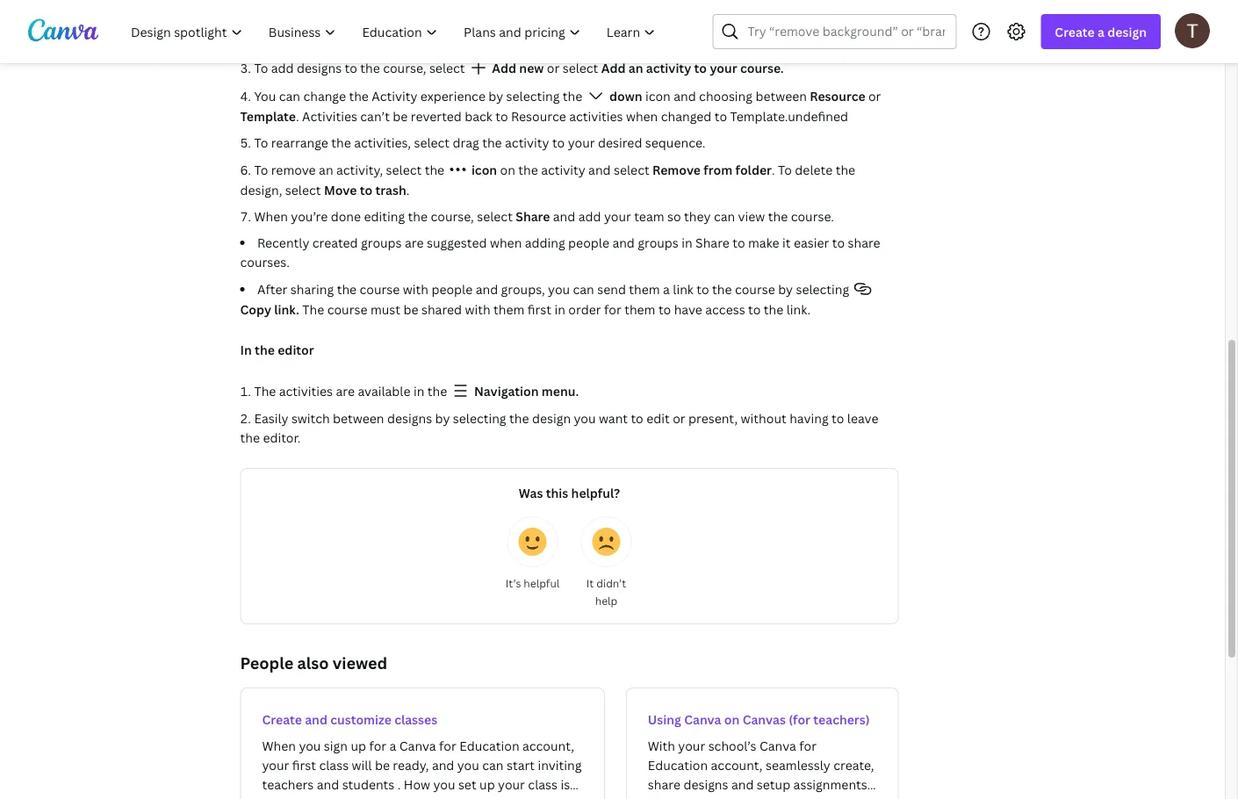 Task type: locate. For each thing, give the bounding box(es) containing it.
with
[[403, 281, 428, 298], [465, 301, 491, 318]]

make
[[748, 234, 779, 251]]

to inside . to delete the design, select
[[778, 162, 792, 178]]

1 vertical spatial activities
[[279, 383, 333, 400]]

activity up the when you're done editing the course, select share and add your team so they can view the course.
[[541, 162, 585, 178]]

2 vertical spatial by
[[435, 410, 450, 427]]

canvas
[[743, 711, 786, 728]]

course. up the choosing
[[740, 60, 784, 76]]

or right edit
[[673, 410, 685, 427]]

it's
[[505, 576, 521, 591]]

helpful
[[524, 576, 560, 591]]

from
[[704, 162, 732, 178]]

between down the "the activities are available in the"
[[333, 410, 384, 427]]

course up access
[[735, 281, 775, 298]]

share up adding
[[516, 208, 550, 225]]

between up template.
[[756, 88, 807, 104]]

your up the choosing
[[710, 60, 737, 76]]

select up trash
[[386, 162, 422, 178]]

add up down
[[601, 60, 626, 76]]

add
[[271, 60, 294, 76], [578, 208, 601, 225]]

1 horizontal spatial a
[[1098, 23, 1105, 40]]

0 horizontal spatial your
[[568, 134, 595, 151]]

add left new in the top of the page
[[492, 60, 516, 76]]

copy link.
[[240, 301, 299, 318]]

when left adding
[[490, 234, 522, 251]]

can
[[279, 88, 300, 104], [714, 208, 735, 225], [573, 281, 594, 298]]

2 vertical spatial activity
[[541, 162, 585, 178]]

activity up . to delete the design, select
[[505, 134, 549, 151]]

0 horizontal spatial the
[[254, 383, 276, 400]]

2 vertical spatial your
[[604, 208, 631, 225]]

designs down available
[[387, 410, 432, 427]]

suggested
[[427, 234, 487, 251]]

you
[[254, 88, 276, 104]]

when you're done editing the course, select share and add your team so they can view the course.
[[254, 208, 834, 225]]

and down team
[[612, 234, 635, 251]]

them
[[629, 281, 660, 298], [494, 301, 525, 318], [624, 301, 655, 318]]

1 horizontal spatial with
[[465, 301, 491, 318]]

the right editing
[[408, 208, 428, 225]]

0 vertical spatial a
[[1098, 23, 1105, 40]]

0 horizontal spatial activities
[[279, 383, 333, 400]]

2 horizontal spatial your
[[710, 60, 737, 76]]

0 horizontal spatial course,
[[383, 60, 426, 76]]

1 horizontal spatial course,
[[431, 208, 474, 225]]

0 vertical spatial add
[[271, 60, 294, 76]]

0 horizontal spatial by
[[435, 410, 450, 427]]

0 horizontal spatial are
[[336, 383, 355, 400]]

in
[[682, 234, 693, 251], [555, 301, 565, 318], [413, 383, 424, 400]]

your left team
[[604, 208, 631, 225]]

2 vertical spatial .
[[406, 182, 410, 198]]

it's helpful
[[505, 576, 560, 591]]

and inside recently created groups are suggested when adding people and groups in share to make it easier to share courses.
[[612, 234, 635, 251]]

2 vertical spatial in
[[413, 383, 424, 400]]

(for
[[789, 711, 810, 728]]

to up you
[[254, 60, 268, 76]]

to
[[254, 60, 268, 76], [254, 134, 268, 151], [254, 162, 268, 178], [778, 162, 792, 178]]

to up design,
[[254, 162, 268, 178]]

choosing
[[699, 88, 753, 104]]

design
[[1108, 23, 1147, 40], [532, 410, 571, 427]]

icon down to rearrange the activities, select drag the activity to your desired sequence.
[[469, 162, 500, 178]]

1 add from the left
[[492, 60, 516, 76]]

1 horizontal spatial link.
[[786, 301, 811, 318]]

0 vertical spatial activities
[[569, 108, 623, 125]]

0 vertical spatial icon
[[645, 88, 671, 104]]

the
[[360, 60, 380, 76], [349, 88, 369, 104], [563, 88, 582, 104], [331, 134, 351, 151], [482, 134, 502, 151], [425, 162, 444, 178], [518, 162, 538, 178], [836, 162, 855, 178], [408, 208, 428, 225], [768, 208, 788, 225], [337, 281, 357, 298], [712, 281, 732, 298], [764, 301, 783, 318], [255, 342, 275, 358], [427, 383, 447, 400], [509, 410, 529, 427], [240, 429, 260, 446]]

or
[[547, 60, 560, 76], [868, 88, 881, 104], [673, 410, 685, 427]]

an up down
[[629, 60, 643, 76]]

1 vertical spatial or
[[868, 88, 881, 104]]

or down 'try "remove background" or "brand kit"' search field
[[868, 88, 881, 104]]

create inside create and customize classes link
[[262, 711, 302, 728]]

easier
[[794, 234, 829, 251]]

activity
[[646, 60, 691, 76], [505, 134, 549, 151], [541, 162, 585, 178]]

1 vertical spatial can
[[714, 208, 735, 225]]

1 vertical spatial design
[[532, 410, 571, 427]]

select inside . to delete the design, select
[[285, 182, 321, 198]]

to up change
[[345, 60, 357, 76]]

designs up change
[[297, 60, 342, 76]]

send
[[597, 281, 626, 298]]

create a design
[[1055, 23, 1147, 40]]

must
[[370, 301, 400, 318]]

with up shared on the top left of the page
[[403, 281, 428, 298]]

it didn't help
[[586, 576, 626, 608]]

courses.
[[240, 254, 290, 270]]

1 vertical spatial you
[[574, 410, 596, 427]]

top level navigation element
[[119, 14, 670, 49]]

the up activity
[[360, 60, 380, 76]]

1 vertical spatial icon
[[469, 162, 500, 178]]

are left available
[[336, 383, 355, 400]]

1 horizontal spatial designs
[[387, 410, 432, 427]]

customize
[[330, 711, 391, 728]]

0 horizontal spatial when
[[490, 234, 522, 251]]

1 horizontal spatial when
[[626, 108, 658, 125]]

want
[[599, 410, 628, 427]]

0 horizontal spatial an
[[319, 162, 333, 178]]

1 vertical spatial when
[[490, 234, 522, 251]]

0 horizontal spatial .
[[296, 108, 299, 125]]

0 horizontal spatial create
[[262, 711, 302, 728]]

between inside easily switch between designs by selecting the design you want to edit or present, without having to leave the editor.
[[333, 410, 384, 427]]

1 vertical spatial resource
[[511, 108, 566, 125]]

when down down
[[626, 108, 658, 125]]

1 vertical spatial people
[[431, 281, 473, 298]]

1 horizontal spatial groups
[[638, 234, 679, 251]]

them right for on the top of page
[[624, 301, 655, 318]]

sequence.
[[645, 134, 705, 151]]

0 horizontal spatial add
[[492, 60, 516, 76]]

create inside create a design dropdown button
[[1055, 23, 1095, 40]]

0 horizontal spatial or
[[547, 60, 560, 76]]

and up the changed
[[674, 88, 696, 104]]

by
[[489, 88, 503, 104], [778, 281, 793, 298], [435, 410, 450, 427]]

can up "order"
[[573, 281, 594, 298]]

. up the rearrange
[[296, 108, 299, 125]]

1 horizontal spatial you
[[574, 410, 596, 427]]

design left 'terry turtle' image
[[1108, 23, 1147, 40]]

0 vertical spatial the
[[302, 301, 324, 318]]

using canva on canvas (for teachers)
[[648, 711, 870, 728]]

activities
[[302, 108, 357, 125]]

0 horizontal spatial link.
[[274, 301, 299, 318]]

0 horizontal spatial resource
[[511, 108, 566, 125]]

activities up desired at the top
[[569, 108, 623, 125]]

0 vertical spatial selecting
[[506, 88, 560, 104]]

terry turtle image
[[1175, 13, 1210, 48]]

the down navigation menu.
[[509, 410, 529, 427]]

0 vertical spatial an
[[629, 60, 643, 76]]

activities
[[569, 108, 623, 125], [279, 383, 333, 400]]

your
[[710, 60, 737, 76], [568, 134, 595, 151], [604, 208, 631, 225]]

0 horizontal spatial you
[[548, 281, 570, 298]]

0 horizontal spatial with
[[403, 281, 428, 298]]

on right canva
[[724, 711, 740, 728]]

share down they on the right of the page
[[696, 234, 730, 251]]

they
[[684, 208, 711, 225]]

1 vertical spatial .
[[772, 162, 775, 178]]

add up you
[[271, 60, 294, 76]]

0 horizontal spatial design
[[532, 410, 571, 427]]

you up the course must be shared with them first in order for them to have access to the link.
[[548, 281, 570, 298]]

0 vertical spatial .
[[296, 108, 299, 125]]

0 vertical spatial course.
[[740, 60, 784, 76]]

back
[[465, 108, 492, 125]]

be down activity
[[393, 108, 408, 125]]

it
[[586, 576, 594, 591]]

selecting down navigation
[[453, 410, 506, 427]]

to add designs to the course, select
[[254, 60, 468, 76]]

1 horizontal spatial share
[[696, 234, 730, 251]]

0 vertical spatial in
[[682, 234, 693, 251]]

to for to add designs to the course, select
[[254, 60, 268, 76]]

template.
[[730, 108, 788, 125]]

a inside dropdown button
[[1098, 23, 1105, 40]]

in inside recently created groups are suggested when adding people and groups in share to make it easier to share courses.
[[682, 234, 693, 251]]

groups down editing
[[361, 234, 402, 251]]

course, for to
[[383, 60, 426, 76]]

activity
[[372, 88, 417, 104]]

selecting inside easily switch between designs by selecting the design you want to edit or present, without having to leave the editor.
[[453, 410, 506, 427]]

people up shared on the top left of the page
[[431, 281, 473, 298]]

1 link. from the left
[[274, 301, 299, 318]]

an
[[629, 60, 643, 76], [319, 162, 333, 178]]

1 horizontal spatial or
[[673, 410, 685, 427]]

1 horizontal spatial people
[[568, 234, 609, 251]]

2 horizontal spatial in
[[682, 234, 693, 251]]

with right shared on the top left of the page
[[465, 301, 491, 318]]

add up recently created groups are suggested when adding people and groups in share to make it easier to share courses.
[[578, 208, 601, 225]]

easily
[[254, 410, 288, 427]]

. down activities,
[[406, 182, 410, 198]]

1 horizontal spatial between
[[756, 88, 807, 104]]

recently created groups are suggested when adding people and groups in share to make it easier to share courses.
[[240, 234, 880, 270]]

1 vertical spatial the
[[254, 383, 276, 400]]

0 horizontal spatial on
[[500, 162, 515, 178]]

1 horizontal spatial design
[[1108, 23, 1147, 40]]

0 vertical spatial when
[[626, 108, 658, 125]]

icon inside icon and choosing between resource or template . activities can't be reverted back to resource activities when changed to template. undefined
[[645, 88, 671, 104]]

0 vertical spatial between
[[756, 88, 807, 104]]

adding
[[525, 234, 565, 251]]

select down remove
[[285, 182, 321, 198]]

in right first
[[555, 301, 565, 318]]

people right adding
[[568, 234, 609, 251]]

are down editing
[[405, 234, 424, 251]]

by inside easily switch between designs by selecting the design you want to edit or present, without having to leave the editor.
[[435, 410, 450, 427]]

when inside icon and choosing between resource or template . activities can't be reverted back to resource activities when changed to template. undefined
[[626, 108, 658, 125]]

change
[[303, 88, 346, 104]]

1 horizontal spatial the
[[302, 301, 324, 318]]

course, up activity
[[383, 60, 426, 76]]

and inside icon and choosing between resource or template . activities can't be reverted back to resource activities when changed to template. undefined
[[674, 88, 696, 104]]

the right drag
[[482, 134, 502, 151]]

resource
[[810, 88, 865, 104], [511, 108, 566, 125]]

having
[[790, 410, 829, 427]]

team
[[634, 208, 664, 225]]

2 horizontal spatial .
[[772, 162, 775, 178]]

selecting down new in the top of the page
[[506, 88, 560, 104]]

add
[[492, 60, 516, 76], [601, 60, 626, 76]]

1 vertical spatial create
[[262, 711, 302, 728]]

create for create and customize classes
[[262, 711, 302, 728]]

1 horizontal spatial your
[[604, 208, 631, 225]]

1 horizontal spatial an
[[629, 60, 643, 76]]

resource down new in the top of the page
[[511, 108, 566, 125]]

the for the activities are available in the
[[254, 383, 276, 400]]

0 horizontal spatial share
[[516, 208, 550, 225]]

design down menu.
[[532, 410, 571, 427]]

resource up the undefined
[[810, 88, 865, 104]]

2 add from the left
[[601, 60, 626, 76]]

0 horizontal spatial icon
[[469, 162, 500, 178]]

copy
[[240, 301, 271, 318]]

0 horizontal spatial course.
[[740, 60, 784, 76]]

1 vertical spatial are
[[336, 383, 355, 400]]

1 groups from the left
[[361, 234, 402, 251]]

course, up suggested
[[431, 208, 474, 225]]

0 horizontal spatial designs
[[297, 60, 342, 76]]

an up move
[[319, 162, 333, 178]]

you inside easily switch between designs by selecting the design you want to edit or present, without having to leave the editor.
[[574, 410, 596, 427]]

delete
[[795, 162, 833, 178]]

first
[[528, 301, 552, 318]]

1 vertical spatial course,
[[431, 208, 474, 225]]

2 horizontal spatial by
[[778, 281, 793, 298]]

the down sharing
[[302, 301, 324, 318]]

1 horizontal spatial add
[[601, 60, 626, 76]]

course. up easier
[[791, 208, 834, 225]]

the up the when you're done editing the course, select share and add your team so they can view the course.
[[518, 162, 538, 178]]

them right send
[[629, 281, 660, 298]]

1 vertical spatial course.
[[791, 208, 834, 225]]

to down template
[[254, 134, 268, 151]]

1 vertical spatial add
[[578, 208, 601, 225]]

the activities are available in the
[[254, 383, 450, 400]]

the
[[302, 301, 324, 318], [254, 383, 276, 400]]

course left must
[[327, 301, 367, 318]]

0 vertical spatial you
[[548, 281, 570, 298]]

remove
[[271, 162, 316, 178]]

between inside icon and choosing between resource or template . activities can't be reverted back to resource activities when changed to template. undefined
[[756, 88, 807, 104]]

. left delete
[[772, 162, 775, 178]]

1 horizontal spatial icon
[[645, 88, 671, 104]]

after
[[257, 281, 287, 298]]

editor.
[[263, 429, 301, 446]]

be right must
[[403, 301, 418, 318]]

icon down or select add an activity to your course. at the top of page
[[645, 88, 671, 104]]

folder
[[735, 162, 772, 178]]

to right back
[[495, 108, 508, 125]]

0 horizontal spatial people
[[431, 281, 473, 298]]

link. down it
[[786, 301, 811, 318]]

activity up the changed
[[646, 60, 691, 76]]

selecting
[[506, 88, 560, 104], [796, 281, 849, 298], [453, 410, 506, 427]]

0 horizontal spatial between
[[333, 410, 384, 427]]

after sharing the course with people and groups, you can send them a link to the course by selecting
[[257, 281, 852, 298]]

using canva on canvas (for teachers) link
[[626, 688, 899, 799]]

in down they on the right of the page
[[682, 234, 693, 251]]

people
[[240, 652, 294, 674]]

your left desired at the top
[[568, 134, 595, 151]]

1 vertical spatial a
[[663, 281, 670, 298]]

link. down the after at the top
[[274, 301, 299, 318]]

selecting down easier
[[796, 281, 849, 298]]

are inside recently created groups are suggested when adding people and groups in share to make it easier to share courses.
[[405, 234, 424, 251]]

shared
[[421, 301, 462, 318]]

0 horizontal spatial can
[[279, 88, 300, 104]]

the for the course must be shared with them first in order for them to have access to the link.
[[302, 301, 324, 318]]

to down icon and choosing between resource or template . activities can't be reverted back to resource activities when changed to template. undefined
[[552, 134, 565, 151]]

to left 'have' on the right of page
[[658, 301, 671, 318]]

link.
[[274, 301, 299, 318], [786, 301, 811, 318]]

desired
[[598, 134, 642, 151]]

1 vertical spatial an
[[319, 162, 333, 178]]

present,
[[688, 410, 738, 427]]

2 vertical spatial can
[[573, 281, 594, 298]]

1 horizontal spatial on
[[724, 711, 740, 728]]

groups down team
[[638, 234, 679, 251]]

the right view
[[768, 208, 788, 225]]



Task type: vqa. For each thing, say whether or not it's contained in the screenshot.
the "Blue"
no



Task type: describe. For each thing, give the bounding box(es) containing it.
and up adding
[[553, 208, 575, 225]]

2 link. from the left
[[786, 301, 811, 318]]

design inside easily switch between designs by selecting the design you want to edit or present, without having to leave the editor.
[[532, 410, 571, 427]]

0 horizontal spatial add
[[271, 60, 294, 76]]

the up access
[[712, 281, 732, 298]]

to left share
[[832, 234, 845, 251]]

when inside recently created groups are suggested when adding people and groups in share to make it easier to share courses.
[[490, 234, 522, 251]]

2 groups from the left
[[638, 234, 679, 251]]

1 horizontal spatial add
[[578, 208, 601, 225]]

order
[[568, 301, 601, 318]]

to down "activity,"
[[360, 182, 372, 198]]

done
[[331, 208, 361, 225]]

and down desired at the top
[[588, 162, 611, 178]]

or inside easily switch between designs by selecting the design you want to edit or present, without having to leave the editor.
[[673, 410, 685, 427]]

have
[[674, 301, 702, 318]]

or inside icon and choosing between resource or template . activities can't be reverted back to resource activities when changed to template. undefined
[[868, 88, 881, 104]]

2 horizontal spatial can
[[714, 208, 735, 225]]

create and customize classes
[[262, 711, 437, 728]]

available
[[358, 383, 410, 400]]

in the editor
[[240, 342, 314, 358]]

teachers)
[[813, 711, 870, 728]]

. to delete the design, select
[[240, 162, 855, 198]]

to up the choosing
[[694, 60, 707, 76]]

select down reverted
[[414, 134, 450, 151]]

🙂 image
[[519, 528, 547, 556]]

0 vertical spatial activity
[[646, 60, 691, 76]]

share
[[848, 234, 880, 251]]

select up suggested
[[477, 208, 513, 225]]

classes
[[394, 711, 437, 728]]

to right access
[[748, 301, 761, 318]]

to down the choosing
[[715, 108, 727, 125]]

you for groups,
[[548, 281, 570, 298]]

recently
[[257, 234, 309, 251]]

edit
[[646, 410, 670, 427]]

them for can
[[629, 281, 660, 298]]

0 vertical spatial can
[[279, 88, 300, 104]]

help
[[595, 594, 618, 608]]

0 vertical spatial on
[[500, 162, 515, 178]]

didn't
[[596, 576, 626, 591]]

link
[[673, 281, 694, 298]]

access
[[705, 301, 745, 318]]

groups,
[[501, 281, 545, 298]]

people inside recently created groups are suggested when adding people and groups in share to make it easier to share courses.
[[568, 234, 609, 251]]

move to trash .
[[324, 182, 410, 198]]

view
[[738, 208, 765, 225]]

Try "remove background" or "brand kit" search field
[[748, 15, 945, 48]]

template
[[240, 108, 296, 125]]

select up icon and choosing between resource or template . activities can't be reverted back to resource activities when changed to template. undefined
[[563, 60, 598, 76]]

to rearrange the activities, select drag the activity to your desired sequence.
[[254, 134, 705, 151]]

icon for icon and choosing between resource or template . activities can't be reverted back to resource activities when changed to template. undefined
[[645, 88, 671, 104]]

changed
[[661, 108, 712, 125]]

you can change the activity experience by selecting the
[[254, 88, 585, 104]]

can't
[[360, 108, 390, 125]]

using
[[648, 711, 681, 728]]

create and customize classes link
[[240, 688, 605, 799]]

undefined
[[788, 108, 848, 125]]

the down easily
[[240, 429, 260, 446]]

drag
[[453, 134, 479, 151]]

them down groups, at top left
[[494, 301, 525, 318]]

to left edit
[[631, 410, 643, 427]]

. inside . to delete the design, select
[[772, 162, 775, 178]]

1 vertical spatial your
[[568, 134, 595, 151]]

to for to rearrange the activities, select drag the activity to your desired sequence.
[[254, 134, 268, 151]]

people also viewed
[[240, 652, 387, 674]]

1 horizontal spatial .
[[406, 182, 410, 198]]

1 vertical spatial in
[[555, 301, 565, 318]]

the left down
[[563, 88, 582, 104]]

0 horizontal spatial a
[[663, 281, 670, 298]]

helpful?
[[571, 485, 620, 501]]

1 horizontal spatial course.
[[791, 208, 834, 225]]

navigation menu.
[[471, 383, 579, 400]]

1 vertical spatial on
[[724, 711, 740, 728]]

the right in
[[255, 342, 275, 358]]

new
[[519, 60, 544, 76]]

1 horizontal spatial can
[[573, 281, 594, 298]]

without
[[741, 410, 787, 427]]

select down desired at the top
[[614, 162, 649, 178]]

the right sharing
[[337, 281, 357, 298]]

to left make
[[733, 234, 745, 251]]

to left leave
[[832, 410, 844, 427]]

to right link
[[697, 281, 709, 298]]

icon for icon
[[469, 162, 500, 178]]

editor
[[278, 342, 314, 358]]

created
[[312, 234, 358, 251]]

the right available
[[427, 383, 447, 400]]

easily switch between designs by selecting the design you want to edit or present, without having to leave the editor.
[[240, 410, 878, 446]]

course up must
[[360, 281, 400, 298]]

😔 image
[[592, 528, 620, 556]]

create for create a design
[[1055, 23, 1095, 40]]

select up "experience"
[[429, 60, 465, 76]]

design inside dropdown button
[[1108, 23, 1147, 40]]

1 horizontal spatial resource
[[810, 88, 865, 104]]

on the activity and select remove from folder
[[500, 162, 772, 178]]

them for order
[[624, 301, 655, 318]]

the up can't
[[349, 88, 369, 104]]

sharing
[[290, 281, 334, 298]]

1 vertical spatial with
[[465, 301, 491, 318]]

the down to rearrange the activities, select drag the activity to your desired sequence.
[[425, 162, 444, 178]]

create a design button
[[1041, 14, 1161, 49]]

rearrange
[[271, 134, 328, 151]]

the down the activities at the top left of page
[[331, 134, 351, 151]]

icon and choosing between resource or template . activities can't be reverted back to resource activities when changed to template. undefined
[[240, 88, 881, 125]]

the inside . to delete the design, select
[[836, 162, 855, 178]]

0 vertical spatial designs
[[297, 60, 342, 76]]

canva
[[684, 711, 721, 728]]

share inside recently created groups are suggested when adding people and groups in share to make it easier to share courses.
[[696, 234, 730, 251]]

this
[[546, 485, 568, 501]]

0 vertical spatial your
[[710, 60, 737, 76]]

experience
[[420, 88, 486, 104]]

the course must be shared with them first in order for them to have access to the link.
[[299, 301, 811, 318]]

activity,
[[336, 162, 383, 178]]

you for design
[[574, 410, 596, 427]]

0 vertical spatial or
[[547, 60, 560, 76]]

also
[[297, 652, 329, 674]]

move
[[324, 182, 357, 198]]

activities inside icon and choosing between resource or template . activities can't be reverted back to resource activities when changed to template. undefined
[[569, 108, 623, 125]]

activities,
[[354, 134, 411, 151]]

reverted
[[411, 108, 462, 125]]

switch
[[291, 410, 330, 427]]

trash
[[375, 182, 406, 198]]

0 vertical spatial by
[[489, 88, 503, 104]]

it
[[782, 234, 791, 251]]

add new
[[489, 60, 544, 76]]

1 vertical spatial by
[[778, 281, 793, 298]]

to remove an activity, select the
[[254, 162, 447, 178]]

1 vertical spatial selecting
[[796, 281, 849, 298]]

in
[[240, 342, 252, 358]]

down
[[607, 88, 645, 104]]

and left groups, at top left
[[476, 281, 498, 298]]

you're
[[291, 208, 328, 225]]

course, for editing
[[431, 208, 474, 225]]

and left customize
[[305, 711, 327, 728]]

for
[[604, 301, 621, 318]]

remove
[[653, 162, 701, 178]]

was
[[519, 485, 543, 501]]

editing
[[364, 208, 405, 225]]

1 vertical spatial be
[[403, 301, 418, 318]]

the right access
[[764, 301, 783, 318]]

1 vertical spatial activity
[[505, 134, 549, 151]]

. inside icon and choosing between resource or template . activities can't be reverted back to resource activities when changed to template. undefined
[[296, 108, 299, 125]]

to for to remove an activity, select the
[[254, 162, 268, 178]]

designs inside easily switch between designs by selecting the design you want to edit or present, without having to leave the editor.
[[387, 410, 432, 427]]

be inside icon and choosing between resource or template . activities can't be reverted back to resource activities when changed to template. undefined
[[393, 108, 408, 125]]

0 vertical spatial share
[[516, 208, 550, 225]]



